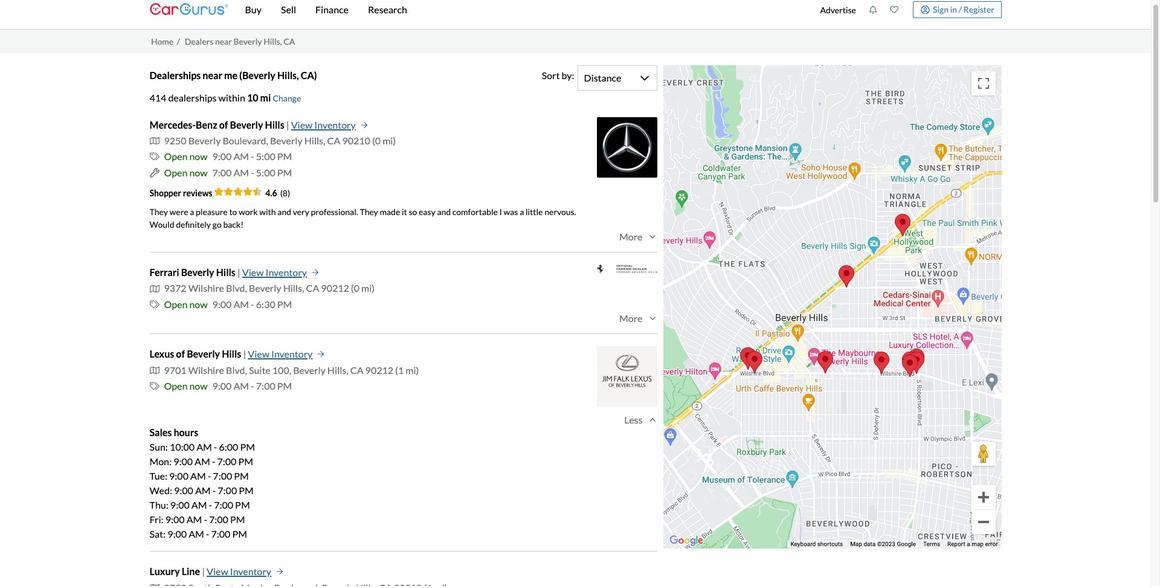 Task type: vqa. For each thing, say whether or not it's contained in the screenshot.
the middle a
yes



Task type: describe. For each thing, give the bounding box(es) containing it.
dealers
[[185, 36, 214, 46]]

0 vertical spatial of
[[219, 119, 228, 130]]

more for ferrari beverly hills logo
[[620, 313, 643, 324]]

(1
[[395, 364, 404, 376]]

error
[[986, 541, 998, 547]]

open for open now 9:00 am - 5:00 pm
[[164, 151, 188, 162]]

easy
[[419, 207, 436, 217]]

google image
[[667, 533, 706, 549]]

9250 beverly boulevard, beverly hills, ca 90210         (0 mi)
[[164, 135, 396, 146]]

it
[[402, 207, 407, 217]]

9701 wilshire blvd, suite 100, beverly hills, ca 90212         (1 mi)
[[164, 364, 419, 376]]

sign in / register link
[[914, 1, 1002, 18]]

buy
[[245, 4, 262, 15]]

sign in / register
[[933, 4, 995, 14]]

less button
[[625, 414, 657, 426]]

1 vertical spatial 90212
[[366, 364, 394, 376]]

mi) for 9250 beverly boulevard, beverly hills, ca 90210         (0 mi)
[[383, 135, 396, 146]]

lexus of beverly hills image
[[747, 351, 763, 373]]

tbtfw image
[[874, 352, 890, 374]]

finance
[[316, 4, 349, 15]]

0 horizontal spatial /
[[177, 36, 180, 46]]

lexus
[[150, 348, 174, 360]]

am up line
[[189, 529, 204, 540]]

hills, for blvd,
[[283, 283, 304, 294]]

9:00 right wed: on the left bottom of page
[[174, 485, 193, 496]]

100,
[[273, 364, 291, 376]]

keyboard
[[791, 541, 816, 547]]

shopper reviews
[[150, 188, 214, 198]]

now for 7:00 am - 5:00 pm
[[189, 167, 208, 178]]

more button for ferrari beverly hills logo
[[620, 313, 657, 324]]

dealerships
[[168, 92, 217, 103]]

view inventory for lexus of beverly hills |
[[248, 348, 313, 360]]

0 horizontal spatial of
[[176, 348, 185, 360]]

mercedes-
[[150, 119, 196, 130]]

dealerships
[[150, 69, 201, 81]]

blvd, for hills
[[226, 364, 247, 376]]

lexus of beverly hills logo image
[[597, 347, 657, 407]]

dealerships near me (beverly hills, ca)
[[150, 69, 317, 81]]

am down open now 9:00 am - 5:00 pm on the top left
[[234, 167, 249, 178]]

they were a pleasure to work with and very professional.  they made it so easy and comfortable i was a little nervous. would definitely go back!
[[150, 207, 576, 230]]

9250
[[164, 135, 187, 146]]

shortcuts
[[818, 541, 843, 547]]

view inventory for ferrari beverly hills |
[[242, 267, 307, 278]]

map region
[[663, 65, 1002, 549]]

9:00 right tue:
[[169, 470, 189, 482]]

map
[[851, 541, 863, 547]]

report a map error link
[[948, 541, 998, 547]]

sales hours sun:                     10:00 am - 6:00 pm mon:                     9:00 am - 7:00 pm tue:                     9:00 am - 7:00 pm wed:                     9:00 am - 7:00 pm thu:                     9:00 am - 7:00 pm fri:                     9:00 am - 7:00 pm sat:                     9:00 am - 7:00 pm
[[150, 427, 255, 540]]

google
[[897, 541, 916, 547]]

| right line
[[202, 566, 205, 577]]

1 horizontal spatial a
[[520, 207, 524, 217]]

keyboard shortcuts
[[791, 541, 843, 547]]

9:00 down 10:00
[[174, 456, 193, 467]]

map image for lexus of beverly hills
[[150, 366, 159, 375]]

mercedes-benz of beverly hills logo image
[[597, 117, 657, 177]]

reviews
[[183, 188, 213, 198]]

arrow right image for 90212
[[312, 269, 319, 276]]

sat:
[[150, 529, 166, 540]]

sales
[[150, 427, 172, 438]]

more for mercedes-benz of beverly hills logo
[[620, 231, 643, 242]]

view inventory for mercedes-benz of beverly hills |
[[291, 119, 356, 130]]

4.6
[[266, 188, 277, 198]]

view inventory link for 90212
[[242, 265, 319, 281]]

go
[[213, 219, 222, 230]]

1 vertical spatial hills
[[216, 267, 236, 278]]

research
[[368, 4, 407, 15]]

so
[[409, 207, 417, 217]]

sell button
[[271, 0, 306, 29]]

view for ferrari beverly hills |
[[242, 267, 264, 278]]

414
[[150, 92, 166, 103]]

angle down image for ferrari beverly hills logo more button
[[648, 314, 657, 323]]

tags image for open now 9:00 am - 6:30 pm
[[150, 300, 159, 310]]

very
[[293, 207, 309, 217]]

am down hours
[[195, 456, 210, 467]]

9:00 right fri: at the left
[[165, 514, 185, 525]]

| up open now 9:00 am - 6:30 pm
[[238, 267, 240, 278]]

view inventory link right line
[[207, 564, 284, 580]]

view inventory right line
[[207, 566, 271, 577]]

i
[[500, 207, 502, 217]]

back!
[[223, 219, 244, 230]]

2 horizontal spatial a
[[967, 541, 971, 547]]

inventory for hills,
[[271, 348, 313, 360]]

10:00
[[170, 441, 195, 453]]

open now 9:00 am - 5:00 pm
[[164, 151, 292, 162]]

sun:
[[150, 441, 168, 453]]

1 and from the left
[[278, 207, 291, 217]]

6:00
[[219, 441, 238, 453]]

comfortable
[[453, 207, 498, 217]]

now for 9:00 am - 6:30 pm
[[189, 299, 208, 310]]

0 vertical spatial hills
[[265, 119, 285, 130]]

map image for 9372 wilshire blvd, beverly hills, ca 90212         (0 mi)
[[150, 284, 159, 294]]

map
[[972, 541, 984, 547]]

view for lexus of beverly hills |
[[248, 348, 270, 360]]

mon:
[[150, 456, 172, 467]]

am left the 6:30
[[234, 299, 249, 310]]

am down 10:00
[[190, 470, 206, 482]]

made
[[380, 207, 400, 217]]

tags image
[[150, 382, 159, 391]]

tactical fleet beverly hills image
[[902, 352, 918, 374]]

mercedes-benz of beverly hills image
[[839, 265, 855, 287]]

hours
[[174, 427, 198, 438]]

with
[[260, 207, 276, 217]]

home link
[[151, 36, 174, 46]]

research button
[[358, 0, 417, 29]]

414 dealerships within 10 mi change
[[150, 92, 301, 103]]

thu:
[[150, 499, 169, 511]]

open for open now 7:00 am - 5:00 pm
[[164, 167, 188, 178]]

home
[[151, 36, 174, 46]]

0 vertical spatial near
[[215, 36, 232, 46]]

am down "boulevard,"
[[234, 151, 249, 162]]

line
[[182, 566, 200, 577]]

(0 for 90212
[[351, 283, 360, 294]]

report
[[948, 541, 966, 547]]

(beverly
[[239, 69, 276, 81]]

10
[[247, 92, 258, 103]]

nervous.
[[545, 207, 576, 217]]

by:
[[562, 69, 575, 81]]

definitely
[[176, 219, 211, 230]]

data
[[864, 541, 876, 547]]

| up open now 9:00 am - 7:00 pm
[[243, 348, 246, 360]]

sell
[[281, 4, 296, 15]]

more button for mercedes-benz of beverly hills logo
[[620, 231, 657, 242]]

were
[[170, 207, 188, 217]]

90210
[[342, 135, 371, 146]]

open notifications image
[[869, 5, 878, 14]]

map image for 9250 beverly boulevard, beverly hills, ca 90210         (0 mi)
[[150, 136, 159, 146]]

work
[[239, 207, 258, 217]]

9372 wilshire blvd, beverly hills, ca 90212         (0 mi)
[[164, 283, 375, 294]]

pleasure
[[196, 207, 228, 217]]

beverly up the 9372
[[181, 267, 214, 278]]

2 vertical spatial hills
[[222, 348, 241, 360]]

buy button
[[235, 0, 271, 29]]

hills, for boulevard,
[[305, 135, 326, 146]]

©2023
[[878, 541, 896, 547]]

was
[[504, 207, 518, 217]]

user icon image
[[921, 5, 930, 14]]

me
[[224, 69, 238, 81]]



Task type: locate. For each thing, give the bounding box(es) containing it.
a right was
[[520, 207, 524, 217]]

am down the suite
[[234, 380, 249, 392]]

of right benz
[[219, 119, 228, 130]]

4.6 (8)
[[266, 188, 290, 198]]

open now 9:00 am - 7:00 pm
[[164, 380, 292, 392]]

inventory for 90210
[[315, 119, 356, 130]]

0 vertical spatial 5:00
[[256, 151, 275, 162]]

advertise link
[[814, 0, 863, 27]]

tags image down ferrari
[[150, 300, 159, 310]]

0 horizontal spatial they
[[150, 207, 168, 217]]

open for open now 9:00 am - 6:30 pm
[[164, 299, 188, 310]]

1 vertical spatial arrow right image
[[312, 269, 319, 276]]

1 horizontal spatial of
[[219, 119, 228, 130]]

luxury
[[150, 566, 180, 577]]

blvd, up open now 9:00 am - 6:30 pm
[[226, 283, 247, 294]]

open now 7:00 am - 5:00 pm
[[164, 167, 292, 178]]

cargurus logo homepage link image
[[150, 0, 228, 27]]

ferrari beverly hills logo image
[[597, 265, 657, 274]]

0 vertical spatial arrow right image
[[361, 121, 368, 129]]

beverly down arrow right image
[[293, 364, 326, 376]]

wilshire for 9:00 am - 7:00 pm
[[188, 364, 224, 376]]

view
[[291, 119, 313, 130], [242, 267, 264, 278], [248, 348, 270, 360], [207, 566, 228, 577]]

0 vertical spatial blvd,
[[226, 283, 247, 294]]

view right line
[[207, 566, 228, 577]]

shopper
[[150, 188, 181, 198]]

view inventory up 9372 wilshire blvd, beverly hills, ca 90212         (0 mi)
[[242, 267, 307, 278]]

menu bar
[[228, 0, 814, 29]]

sign
[[933, 4, 949, 14]]

1 they from the left
[[150, 207, 168, 217]]

angle down image for more button associated with mercedes-benz of beverly hills logo
[[648, 232, 657, 242]]

little
[[526, 207, 543, 217]]

2 angle down image from the top
[[648, 314, 657, 323]]

finance button
[[306, 0, 358, 29]]

marshall goldman beverly hills image
[[909, 349, 925, 371]]

saved cars image
[[890, 5, 899, 14]]

near
[[215, 36, 232, 46], [203, 69, 222, 81]]

map image down luxury
[[150, 583, 159, 586]]

4 open from the top
[[164, 380, 188, 392]]

view inventory up the 100,
[[248, 348, 313, 360]]

0 vertical spatial angle down image
[[648, 232, 657, 242]]

open down the 9372
[[164, 299, 188, 310]]

2 map image from the top
[[150, 583, 159, 586]]

1 more from the top
[[620, 231, 643, 242]]

beverly down benz
[[188, 135, 221, 146]]

map image up tags image
[[150, 366, 159, 375]]

1 vertical spatial angle down image
[[648, 314, 657, 323]]

ca)
[[301, 69, 317, 81]]

mi) for 9372 wilshire blvd, beverly hills, ca 90212         (0 mi)
[[362, 283, 375, 294]]

1 vertical spatial more button
[[620, 313, 657, 324]]

0 horizontal spatial 90212
[[321, 283, 349, 294]]

am
[[234, 151, 249, 162], [234, 167, 249, 178], [234, 299, 249, 310], [234, 380, 249, 392], [197, 441, 212, 453], [195, 456, 210, 467], [190, 470, 206, 482], [195, 485, 211, 496], [192, 499, 207, 511], [187, 514, 202, 525], [189, 529, 204, 540]]

menu bar containing buy
[[228, 0, 814, 29]]

a left map
[[967, 541, 971, 547]]

wilshire
[[188, 283, 224, 294], [188, 364, 224, 376]]

1 vertical spatial more
[[620, 313, 643, 324]]

angle up image
[[648, 415, 657, 425]]

view up the 9250 beverly boulevard, beverly hills, ca 90210         (0 mi)
[[291, 119, 313, 130]]

beverly up "boulevard,"
[[230, 119, 263, 130]]

0 vertical spatial tags image
[[150, 152, 159, 162]]

(8)
[[280, 188, 290, 198]]

5:00 down the 9250 beverly boulevard, beverly hills, ca 90210         (0 mi)
[[256, 151, 275, 162]]

cadillac of beverly hills image
[[909, 352, 925, 374]]

report a map error
[[948, 541, 998, 547]]

map image
[[150, 136, 159, 146], [150, 284, 159, 294]]

near left me
[[203, 69, 222, 81]]

hills up the 9250 beverly boulevard, beverly hills, ca 90210         (0 mi)
[[265, 119, 285, 130]]

5:00 for open now 7:00 am - 5:00 pm
[[256, 167, 275, 178]]

2 they from the left
[[360, 207, 378, 217]]

professional.
[[311, 207, 358, 217]]

open right the wrench icon
[[164, 167, 188, 178]]

0 vertical spatial map image
[[150, 136, 159, 146]]

1 horizontal spatial they
[[360, 207, 378, 217]]

9:00 right sat:
[[168, 529, 187, 540]]

now down lexus of beverly hills |
[[189, 380, 208, 392]]

ferrari beverly hills image
[[818, 351, 833, 373]]

0 vertical spatial more button
[[620, 231, 657, 242]]

1 horizontal spatial /
[[959, 4, 962, 14]]

cargurus logo homepage link link
[[150, 0, 228, 27]]

map image left 9250
[[150, 136, 159, 146]]

6:30
[[256, 299, 275, 310]]

9:00 down lexus of beverly hills |
[[213, 380, 232, 392]]

angle down image down ferrari beverly hills logo
[[648, 314, 657, 323]]

1 vertical spatial of
[[176, 348, 185, 360]]

2 horizontal spatial arrow right image
[[361, 121, 368, 129]]

of
[[219, 119, 228, 130], [176, 348, 185, 360]]

open down 9701
[[164, 380, 188, 392]]

menu containing sign in / register
[[814, 0, 1002, 27]]

more up ferrari beverly hills logo
[[620, 231, 643, 242]]

beverly
[[234, 36, 262, 46], [230, 119, 263, 130], [188, 135, 221, 146], [270, 135, 303, 146], [181, 267, 214, 278], [249, 283, 281, 294], [187, 348, 220, 360], [293, 364, 326, 376]]

tue:
[[150, 470, 167, 482]]

terms link
[[924, 541, 941, 547]]

/ right "home"
[[177, 36, 180, 46]]

now down the ferrari beverly hills | on the top of the page
[[189, 299, 208, 310]]

they up would
[[150, 207, 168, 217]]

0 horizontal spatial mi)
[[362, 283, 375, 294]]

9:00 down the ferrari beverly hills | on the top of the page
[[213, 299, 232, 310]]

arrow right image
[[361, 121, 368, 129], [312, 269, 319, 276], [276, 569, 284, 576]]

1 horizontal spatial mi)
[[383, 135, 396, 146]]

now down benz
[[189, 151, 208, 162]]

menu
[[814, 0, 1002, 27]]

mi)
[[383, 135, 396, 146], [362, 283, 375, 294], [406, 364, 419, 376]]

more down ferrari beverly hills logo
[[620, 313, 643, 324]]

1 horizontal spatial and
[[437, 207, 451, 217]]

/
[[959, 4, 962, 14], [177, 36, 180, 46]]

9372
[[164, 283, 187, 294]]

arrow right image
[[318, 351, 325, 358]]

1 horizontal spatial (0
[[372, 135, 381, 146]]

map image for luxury line
[[150, 583, 159, 586]]

0 vertical spatial more
[[620, 231, 643, 242]]

1 vertical spatial /
[[177, 36, 180, 46]]

inventory right line
[[230, 566, 271, 577]]

1 vertical spatial map image
[[150, 583, 159, 586]]

am right wed: on the left bottom of page
[[195, 485, 211, 496]]

luxury line image
[[740, 347, 756, 370]]

2 now from the top
[[189, 167, 208, 178]]

1 wilshire from the top
[[188, 283, 224, 294]]

they left made
[[360, 207, 378, 217]]

mi
[[260, 92, 271, 103]]

2 vertical spatial arrow right image
[[276, 569, 284, 576]]

4 now from the top
[[189, 380, 208, 392]]

view for mercedes-benz of beverly hills |
[[291, 119, 313, 130]]

of up 9701
[[176, 348, 185, 360]]

more button
[[620, 231, 657, 242], [620, 313, 657, 324]]

beverly up open now 9:00 am - 7:00 pm
[[187, 348, 220, 360]]

arrow right image for 90210
[[361, 121, 368, 129]]

2 open from the top
[[164, 167, 188, 178]]

wilshire for 9:00 am - 6:30 pm
[[188, 283, 224, 294]]

less
[[625, 414, 643, 426]]

view inventory link up 9372 wilshire blvd, beverly hills, ca 90212         (0 mi)
[[242, 265, 319, 281]]

1 5:00 from the top
[[256, 151, 275, 162]]

5:00 for open now 9:00 am - 5:00 pm
[[256, 151, 275, 162]]

fri:
[[150, 514, 164, 525]]

5:00 up 4.6
[[256, 167, 275, 178]]

in
[[951, 4, 958, 14]]

view inventory
[[291, 119, 356, 130], [242, 267, 307, 278], [248, 348, 313, 360], [207, 566, 271, 577]]

9:00 up 'open now 7:00 am - 5:00 pm'
[[213, 151, 232, 162]]

2 more button from the top
[[620, 313, 657, 324]]

now up reviews
[[189, 167, 208, 178]]

boulevard,
[[223, 135, 268, 146]]

open down 9250
[[164, 151, 188, 162]]

1 horizontal spatial 90212
[[366, 364, 394, 376]]

tags image
[[150, 152, 159, 162], [150, 300, 159, 310]]

and left very at the top left of the page
[[278, 207, 291, 217]]

heritage classics image
[[895, 214, 911, 236]]

2 map image from the top
[[150, 284, 159, 294]]

tags image up the wrench icon
[[150, 152, 159, 162]]

1 vertical spatial 5:00
[[256, 167, 275, 178]]

0 vertical spatial (0
[[372, 135, 381, 146]]

0 vertical spatial mi)
[[383, 135, 396, 146]]

wilshire down the ferrari beverly hills | on the top of the page
[[188, 283, 224, 294]]

benz
[[196, 119, 217, 130]]

wilshire down lexus of beverly hills |
[[188, 364, 224, 376]]

1 horizontal spatial arrow right image
[[312, 269, 319, 276]]

9:00
[[213, 151, 232, 162], [213, 299, 232, 310], [213, 380, 232, 392], [174, 456, 193, 467], [169, 470, 189, 482], [174, 485, 193, 496], [170, 499, 190, 511], [165, 514, 185, 525], [168, 529, 187, 540]]

more button down ferrari beverly hills logo
[[620, 313, 657, 324]]

0 horizontal spatial (0
[[351, 283, 360, 294]]

inventory up 90210
[[315, 119, 356, 130]]

0 vertical spatial wilshire
[[188, 283, 224, 294]]

1 vertical spatial blvd,
[[226, 364, 247, 376]]

open for open now 9:00 am - 7:00 pm
[[164, 380, 188, 392]]

inventory for 90212
[[266, 267, 307, 278]]

am right fri: at the left
[[187, 514, 202, 525]]

view inventory up 90210
[[291, 119, 356, 130]]

view inventory link up 90210
[[291, 117, 368, 133]]

keyboard shortcuts button
[[791, 540, 843, 549]]

change
[[273, 93, 301, 103]]

wrench image
[[150, 168, 159, 178]]

would
[[150, 219, 174, 230]]

they
[[150, 207, 168, 217], [360, 207, 378, 217]]

beverly up the 6:30
[[249, 283, 281, 294]]

ferrari
[[150, 267, 179, 278]]

open now 9:00 am - 6:30 pm
[[164, 299, 292, 310]]

suite
[[249, 364, 271, 376]]

9701
[[164, 364, 187, 376]]

luxury line |
[[150, 566, 205, 577]]

inventory up 9701 wilshire blvd, suite 100, beverly hills, ca 90212         (1 mi) at the bottom left of the page
[[271, 348, 313, 360]]

sort
[[542, 69, 560, 81]]

terms
[[924, 541, 941, 547]]

a up definitely
[[190, 207, 194, 217]]

hills up open now 9:00 am - 6:30 pm
[[216, 267, 236, 278]]

now for 9:00 am - 7:00 pm
[[189, 380, 208, 392]]

view up 9372 wilshire blvd, beverly hills, ca 90212         (0 mi)
[[242, 267, 264, 278]]

0 horizontal spatial and
[[278, 207, 291, 217]]

map image down ferrari
[[150, 284, 159, 294]]

view inventory link for 90210
[[291, 117, 368, 133]]

audi beverly hills image
[[902, 355, 918, 377]]

within
[[219, 92, 245, 103]]

| up the 9250 beverly boulevard, beverly hills, ca 90210         (0 mi)
[[286, 119, 289, 130]]

0 vertical spatial map image
[[150, 366, 159, 375]]

near right dealers
[[215, 36, 232, 46]]

1 tags image from the top
[[150, 152, 159, 162]]

1 map image from the top
[[150, 136, 159, 146]]

2 and from the left
[[437, 207, 451, 217]]

1 open from the top
[[164, 151, 188, 162]]

beverly right "boulevard,"
[[270, 135, 303, 146]]

register
[[964, 4, 995, 14]]

map image
[[150, 366, 159, 375], [150, 583, 159, 586]]

1 now from the top
[[189, 151, 208, 162]]

more button up ferrari beverly hills logo
[[620, 231, 657, 242]]

hills,
[[264, 36, 282, 46], [277, 69, 299, 81], [305, 135, 326, 146], [283, 283, 304, 294], [328, 364, 349, 376]]

advertise
[[821, 5, 857, 15]]

inventory up 9372 wilshire blvd, beverly hills, ca 90212         (0 mi)
[[266, 267, 307, 278]]

ferrari beverly hills |
[[150, 267, 240, 278]]

2 5:00 from the top
[[256, 167, 275, 178]]

0 horizontal spatial a
[[190, 207, 194, 217]]

beverly down buy popup button
[[234, 36, 262, 46]]

1 vertical spatial wilshire
[[188, 364, 224, 376]]

1 more button from the top
[[620, 231, 657, 242]]

open
[[164, 151, 188, 162], [164, 167, 188, 178], [164, 299, 188, 310], [164, 380, 188, 392]]

angle down image up ferrari beverly hills logo
[[648, 232, 657, 242]]

blvd,
[[226, 283, 247, 294], [226, 364, 247, 376]]

3 now from the top
[[189, 299, 208, 310]]

2 more from the top
[[620, 313, 643, 324]]

1 vertical spatial map image
[[150, 284, 159, 294]]

2 blvd, from the top
[[226, 364, 247, 376]]

2 horizontal spatial mi)
[[406, 364, 419, 376]]

blvd, up open now 9:00 am - 7:00 pm
[[226, 364, 247, 376]]

to
[[229, 207, 237, 217]]

blvd, for |
[[226, 283, 247, 294]]

/ inside menu item
[[959, 4, 962, 14]]

1 vertical spatial near
[[203, 69, 222, 81]]

1 vertical spatial (0
[[351, 283, 360, 294]]

view inventory link for hills,
[[248, 347, 325, 362]]

1 vertical spatial mi)
[[362, 283, 375, 294]]

2 vertical spatial mi)
[[406, 364, 419, 376]]

9:00 right thu:
[[170, 499, 190, 511]]

-
[[251, 151, 254, 162], [251, 167, 254, 178], [251, 299, 254, 310], [251, 380, 254, 392], [214, 441, 217, 453], [212, 456, 215, 467], [208, 470, 211, 482], [213, 485, 216, 496], [209, 499, 212, 511], [204, 514, 207, 525], [206, 529, 209, 540]]

now for 9:00 am - 5:00 pm
[[189, 151, 208, 162]]

more
[[620, 231, 643, 242], [620, 313, 643, 324]]

2 wilshire from the top
[[188, 364, 224, 376]]

1 blvd, from the top
[[226, 283, 247, 294]]

sign in / register menu item
[[905, 1, 1002, 18]]

view inventory link up the 100,
[[248, 347, 325, 362]]

view up the suite
[[248, 348, 270, 360]]

0 vertical spatial 90212
[[321, 283, 349, 294]]

hills
[[265, 119, 285, 130], [216, 267, 236, 278], [222, 348, 241, 360]]

(0 for 90210
[[372, 135, 381, 146]]

wed:
[[150, 485, 172, 496]]

3 open from the top
[[164, 299, 188, 310]]

am right 10:00
[[197, 441, 212, 453]]

home / dealers near beverly hills, ca
[[151, 36, 295, 46]]

am right thu:
[[192, 499, 207, 511]]

angle down image
[[648, 232, 657, 242], [648, 314, 657, 323]]

2 tags image from the top
[[150, 300, 159, 310]]

and right easy
[[437, 207, 451, 217]]

hills up open now 9:00 am - 7:00 pm
[[222, 348, 241, 360]]

1 vertical spatial tags image
[[150, 300, 159, 310]]

hills, for me
[[277, 69, 299, 81]]

0 horizontal spatial arrow right image
[[276, 569, 284, 576]]

1 map image from the top
[[150, 366, 159, 375]]

tags image for open now 9:00 am - 5:00 pm
[[150, 152, 159, 162]]

lexus of beverly hills |
[[150, 348, 246, 360]]

0 vertical spatial /
[[959, 4, 962, 14]]

1 angle down image from the top
[[648, 232, 657, 242]]

/ right in
[[959, 4, 962, 14]]



